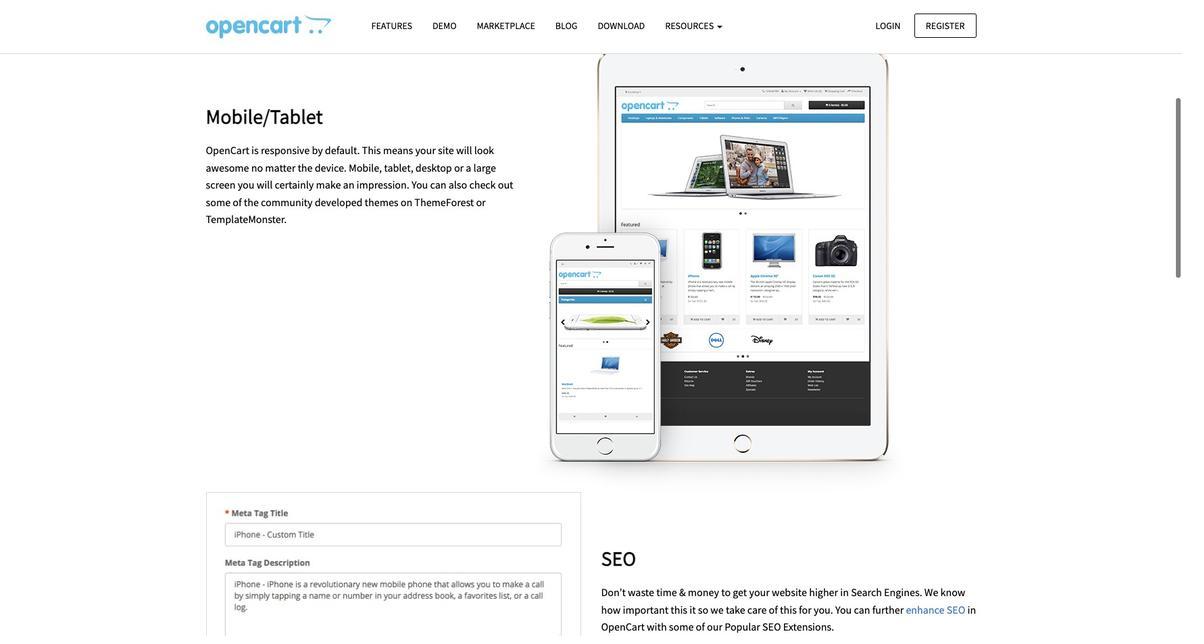 Task type: locate. For each thing, give the bounding box(es) containing it.
you.
[[814, 603, 834, 616]]

so
[[698, 603, 709, 616]]

1 horizontal spatial or
[[476, 195, 486, 209]]

0 vertical spatial opencart
[[206, 143, 249, 157]]

of down you
[[233, 195, 242, 209]]

don't waste time & money to get your website higher in search engines. we know how important this it so we take care of this for you. you can further
[[602, 586, 966, 616]]

or
[[454, 161, 464, 174], [476, 195, 486, 209]]

developed
[[315, 195, 363, 209]]

popular
[[725, 620, 761, 634]]

your inside don't waste time & money to get your website higher in search engines. we know how important this it so we take care of this for you. you can further
[[750, 586, 770, 599]]

device.
[[315, 161, 347, 174]]

1 vertical spatial can
[[854, 603, 871, 616]]

your inside opencart is responsive by default. this means your site will look awesome no matter the device. mobile, tablet, desktop or a large screen you will certainly make an impression. you can also check out some of the community developed themes on themeforest or templatemonster.
[[415, 143, 436, 157]]

the up 'templatemonster.'
[[244, 195, 259, 209]]

0 vertical spatial seo
[[602, 546, 637, 571]]

default.
[[325, 143, 360, 157]]

this
[[671, 603, 688, 616], [780, 603, 797, 616]]

1 horizontal spatial opencart
[[602, 620, 645, 634]]

0 vertical spatial you
[[412, 178, 428, 191]]

1 horizontal spatial the
[[298, 161, 313, 174]]

no
[[251, 161, 263, 174]]

1 vertical spatial seo
[[947, 603, 966, 616]]

how
[[602, 603, 621, 616]]

0 vertical spatial the
[[298, 161, 313, 174]]

you up on
[[412, 178, 428, 191]]

0 vertical spatial or
[[454, 161, 464, 174]]

important
[[623, 603, 669, 616]]

in right higher
[[841, 586, 849, 599]]

seo inside in opencart with some of our popular seo extensions.
[[763, 620, 782, 634]]

extensions.
[[784, 620, 835, 634]]

this left it
[[671, 603, 688, 616]]

can down search
[[854, 603, 871, 616]]

0 vertical spatial your
[[415, 143, 436, 157]]

will right you
[[257, 178, 273, 191]]

opencart up awesome
[[206, 143, 249, 157]]

1 vertical spatial the
[[244, 195, 259, 209]]

can down desktop
[[430, 178, 447, 191]]

2 vertical spatial of
[[696, 620, 705, 634]]

0 vertical spatial some
[[206, 195, 231, 209]]

impression.
[[357, 178, 410, 191]]

1 horizontal spatial in
[[968, 603, 977, 616]]

0 vertical spatial can
[[430, 178, 447, 191]]

features
[[372, 20, 413, 32]]

you
[[412, 178, 428, 191], [836, 603, 852, 616]]

templatemonster.
[[206, 213, 287, 226]]

time
[[657, 586, 677, 599]]

1 horizontal spatial your
[[750, 586, 770, 599]]

large
[[474, 161, 496, 174]]

you right you.
[[836, 603, 852, 616]]

demo
[[433, 20, 457, 32]]

1 vertical spatial will
[[257, 178, 273, 191]]

1 vertical spatial in
[[968, 603, 977, 616]]

2 vertical spatial seo
[[763, 620, 782, 634]]

0 horizontal spatial can
[[430, 178, 447, 191]]

features link
[[361, 14, 423, 38]]

or down check
[[476, 195, 486, 209]]

0 horizontal spatial will
[[257, 178, 273, 191]]

of right "care"
[[769, 603, 778, 616]]

the up certainly in the top left of the page
[[298, 161, 313, 174]]

search
[[852, 586, 882, 599]]

enhance seo link
[[906, 603, 966, 616]]

1 horizontal spatial can
[[854, 603, 871, 616]]

screen
[[206, 178, 236, 191]]

don't
[[602, 586, 626, 599]]

1 horizontal spatial this
[[780, 603, 797, 616]]

in inside in opencart with some of our popular seo extensions.
[[968, 603, 977, 616]]

your up desktop
[[415, 143, 436, 157]]

some
[[206, 195, 231, 209], [669, 620, 694, 634]]

seo down know
[[947, 603, 966, 616]]

1 horizontal spatial seo
[[763, 620, 782, 634]]

seo up don't
[[602, 546, 637, 571]]

seo down "care"
[[763, 620, 782, 634]]

resources
[[666, 20, 716, 32]]

also
[[449, 178, 467, 191]]

0 horizontal spatial opencart
[[206, 143, 249, 157]]

1 horizontal spatial will
[[456, 143, 472, 157]]

0 horizontal spatial of
[[233, 195, 242, 209]]

higher
[[810, 586, 839, 599]]

seo image
[[206, 492, 581, 636]]

desktop
[[416, 161, 452, 174]]

opencart is responsive by default. this means your site will look awesome no matter the device. mobile, tablet, desktop or a large screen you will certainly make an impression. you can also check out some of the community developed themes on themeforest or templatemonster.
[[206, 143, 514, 226]]

check
[[470, 178, 496, 191]]

on
[[401, 195, 413, 209]]

0 horizontal spatial you
[[412, 178, 428, 191]]

0 horizontal spatial your
[[415, 143, 436, 157]]

an
[[343, 178, 355, 191]]

1 vertical spatial opencart
[[602, 620, 645, 634]]

site
[[438, 143, 454, 157]]

login
[[876, 19, 901, 31]]

we
[[711, 603, 724, 616]]

will up a
[[456, 143, 472, 157]]

seo
[[602, 546, 637, 571], [947, 603, 966, 616], [763, 620, 782, 634]]

your
[[415, 143, 436, 157], [750, 586, 770, 599]]

we
[[925, 586, 939, 599]]

1 horizontal spatial you
[[836, 603, 852, 616]]

2 horizontal spatial seo
[[947, 603, 966, 616]]

some down it
[[669, 620, 694, 634]]

demo link
[[423, 14, 467, 38]]

it
[[690, 603, 696, 616]]

will
[[456, 143, 472, 157], [257, 178, 273, 191]]

1 horizontal spatial of
[[696, 620, 705, 634]]

1 horizontal spatial some
[[669, 620, 694, 634]]

&
[[680, 586, 686, 599]]

opencart down how
[[602, 620, 645, 634]]

opencart - features image
[[206, 14, 331, 39]]

or left a
[[454, 161, 464, 174]]

login link
[[865, 13, 913, 38]]

care
[[748, 603, 767, 616]]

you
[[238, 178, 255, 191]]

of inside in opencart with some of our popular seo extensions.
[[696, 620, 705, 634]]

0 vertical spatial of
[[233, 195, 242, 209]]

download
[[598, 20, 645, 32]]

certainly
[[275, 178, 314, 191]]

in inside don't waste time & money to get your website higher in search engines. we know how important this it so we take care of this for you. you can further
[[841, 586, 849, 599]]

make
[[316, 178, 341, 191]]

register link
[[915, 13, 977, 38]]

some down 'screen'
[[206, 195, 231, 209]]

1 vertical spatial you
[[836, 603, 852, 616]]

0 horizontal spatial the
[[244, 195, 259, 209]]

your up "care"
[[750, 586, 770, 599]]

1 vertical spatial of
[[769, 603, 778, 616]]

some inside opencart is responsive by default. this means your site will look awesome no matter the device. mobile, tablet, desktop or a large screen you will certainly make an impression. you can also check out some of the community developed themes on themeforest or templatemonster.
[[206, 195, 231, 209]]

opencart inside in opencart with some of our popular seo extensions.
[[602, 620, 645, 634]]

opencart
[[206, 143, 249, 157], [602, 620, 645, 634]]

the
[[298, 161, 313, 174], [244, 195, 259, 209]]

1 vertical spatial your
[[750, 586, 770, 599]]

you inside opencart is responsive by default. this means your site will look awesome no matter the device. mobile, tablet, desktop or a large screen you will certainly make an impression. you can also check out some of the community developed themes on themeforest or templatemonster.
[[412, 178, 428, 191]]

further
[[873, 603, 904, 616]]

to
[[722, 586, 731, 599]]

is
[[252, 143, 259, 157]]

some inside in opencart with some of our popular seo extensions.
[[669, 620, 694, 634]]

in right enhance seo on the right
[[968, 603, 977, 616]]

in
[[841, 586, 849, 599], [968, 603, 977, 616]]

0 vertical spatial in
[[841, 586, 849, 599]]

0 horizontal spatial in
[[841, 586, 849, 599]]

of
[[233, 195, 242, 209], [769, 603, 778, 616], [696, 620, 705, 634]]

0 horizontal spatial this
[[671, 603, 688, 616]]

engines.
[[885, 586, 923, 599]]

can
[[430, 178, 447, 191], [854, 603, 871, 616]]

by
[[312, 143, 323, 157]]

of left our
[[696, 620, 705, 634]]

0 horizontal spatial some
[[206, 195, 231, 209]]

this left 'for'
[[780, 603, 797, 616]]

matter
[[265, 161, 296, 174]]

2 horizontal spatial of
[[769, 603, 778, 616]]

2 this from the left
[[780, 603, 797, 616]]

1 vertical spatial some
[[669, 620, 694, 634]]



Task type: describe. For each thing, give the bounding box(es) containing it.
get
[[733, 586, 747, 599]]

this
[[362, 143, 381, 157]]

marketplace link
[[467, 14, 546, 38]]

0 vertical spatial will
[[456, 143, 472, 157]]

1 this from the left
[[671, 603, 688, 616]]

responsive
[[261, 143, 310, 157]]

look
[[475, 143, 494, 157]]

your for mobile/tablet
[[415, 143, 436, 157]]

for
[[799, 603, 812, 616]]

enhance seo
[[906, 603, 966, 616]]

register
[[926, 19, 965, 31]]

of inside opencart is responsive by default. this means your site will look awesome no matter the device. mobile, tablet, desktop or a large screen you will certainly make an impression. you can also check out some of the community developed themes on themeforest or templatemonster.
[[233, 195, 242, 209]]

website
[[772, 586, 807, 599]]

can inside opencart is responsive by default. this means your site will look awesome no matter the device. mobile, tablet, desktop or a large screen you will certainly make an impression. you can also check out some of the community developed themes on themeforest or templatemonster.
[[430, 178, 447, 191]]

waste
[[628, 586, 655, 599]]

know
[[941, 586, 966, 599]]

themes
[[365, 195, 399, 209]]

themeforest
[[415, 195, 474, 209]]

tablet,
[[384, 161, 414, 174]]

blog
[[556, 20, 578, 32]]

money
[[688, 586, 720, 599]]

awesome
[[206, 161, 249, 174]]

take
[[726, 603, 746, 616]]

your for seo
[[750, 586, 770, 599]]

mobile / tablet image
[[536, 50, 906, 492]]

means
[[383, 143, 413, 157]]

a
[[466, 161, 472, 174]]

out
[[498, 178, 514, 191]]

1 vertical spatial or
[[476, 195, 486, 209]]

marketplace
[[477, 20, 535, 32]]

0 horizontal spatial seo
[[602, 546, 637, 571]]

resources link
[[655, 14, 733, 38]]

opencart inside opencart is responsive by default. this means your site will look awesome no matter the device. mobile, tablet, desktop or a large screen you will certainly make an impression. you can also check out some of the community developed themes on themeforest or templatemonster.
[[206, 143, 249, 157]]

of inside don't waste time & money to get your website higher in search engines. we know how important this it so we take care of this for you. you can further
[[769, 603, 778, 616]]

download link
[[588, 14, 655, 38]]

our
[[707, 620, 723, 634]]

with
[[647, 620, 667, 634]]

enhance
[[906, 603, 945, 616]]

you inside don't waste time & money to get your website higher in search engines. we know how important this it so we take care of this for you. you can further
[[836, 603, 852, 616]]

community
[[261, 195, 313, 209]]

mobile,
[[349, 161, 382, 174]]

mobile/tablet
[[206, 103, 323, 129]]

blog link
[[546, 14, 588, 38]]

0 horizontal spatial or
[[454, 161, 464, 174]]

in opencart with some of our popular seo extensions.
[[602, 603, 977, 634]]

can inside don't waste time & money to get your website higher in search engines. we know how important this it so we take care of this for you. you can further
[[854, 603, 871, 616]]



Task type: vqa. For each thing, say whether or not it's contained in the screenshot.
blogs
no



